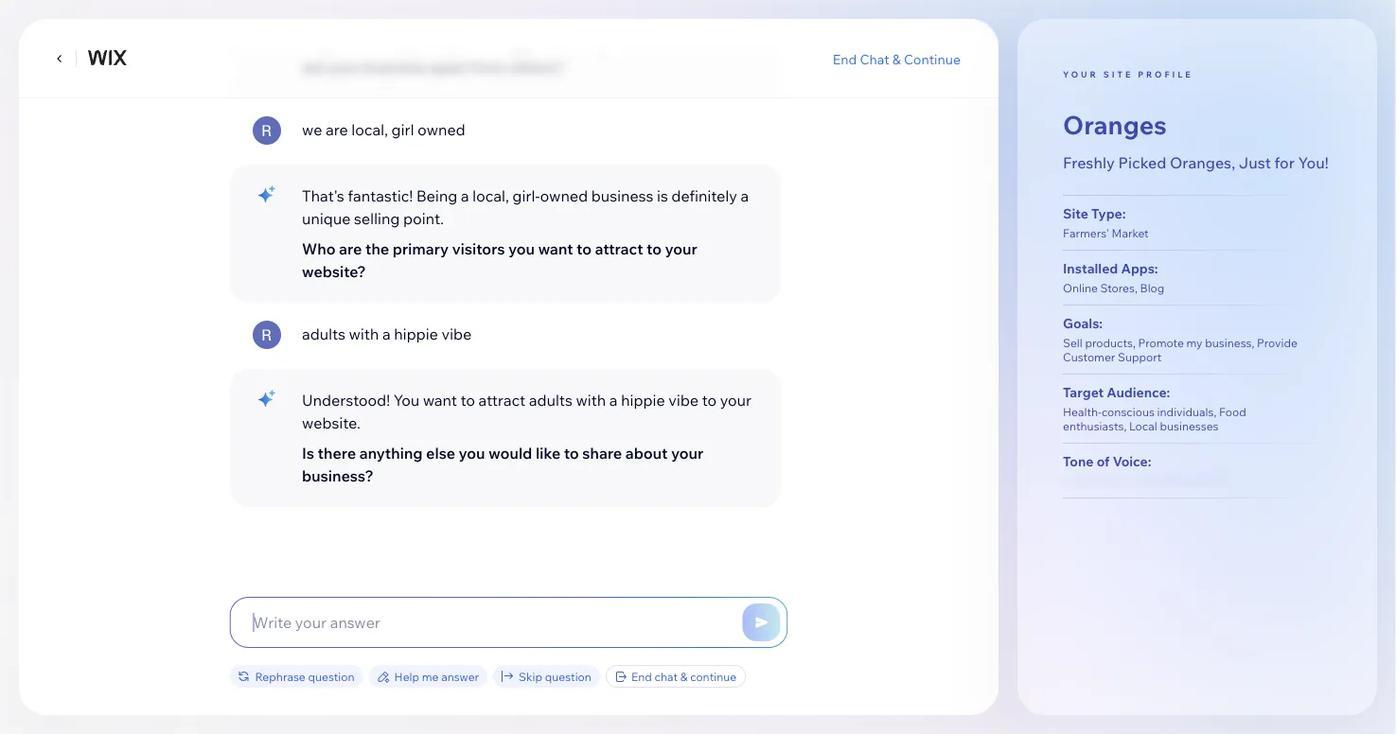Task type: vqa. For each thing, say whether or not it's contained in the screenshot.
Resources
no



Task type: describe. For each thing, give the bounding box(es) containing it.
& for continue
[[681, 670, 688, 684]]

food
[[1220, 405, 1247, 420]]

have
[[355, 35, 389, 54]]

selling inside do you have any unique selling points or special features that set your business apart from others?
[[475, 35, 522, 54]]

enthusiasts,
[[1063, 420, 1127, 434]]

the
[[365, 240, 389, 259]]

freshly
[[1063, 153, 1115, 172]]

share
[[582, 444, 622, 463]]

oranges,
[[1170, 153, 1236, 172]]

vibe inside understood! you want to attract adults with a hippie vibe to your website.
[[668, 391, 699, 410]]

ruby image for we
[[252, 116, 281, 145]]

about
[[625, 444, 668, 463]]

voice:
[[1113, 454, 1152, 470]]

my
[[1187, 336, 1203, 351]]

tone of voice: friendly and customer-focused.
[[1063, 454, 1231, 489]]

you inside "is there anything else you would like to share about your business?"
[[458, 444, 485, 463]]

or
[[574, 35, 589, 54]]

end for end chat & continue
[[632, 670, 652, 684]]

chat
[[655, 670, 678, 684]]

that's fantastic! being a local, girl-owned business is definitely a unique selling point.
[[302, 187, 749, 228]]

and
[[1109, 475, 1129, 489]]

end chat & continue
[[632, 670, 737, 684]]

me
[[422, 670, 439, 684]]

focused.
[[1185, 475, 1231, 489]]

continue
[[904, 50, 961, 67]]

& for continue
[[893, 50, 901, 67]]

just
[[1239, 153, 1272, 172]]

to inside "is there anything else you would like to share about your business?"
[[564, 444, 579, 463]]

others?
[[509, 58, 564, 77]]

0 vertical spatial with
[[349, 325, 379, 344]]

help me answer
[[395, 670, 479, 684]]

there
[[317, 444, 356, 463]]

0 horizontal spatial local,
[[351, 120, 388, 139]]

want inside who are the primary visitors you want to attract to your website?
[[538, 240, 573, 259]]

selling inside that's fantastic! being a local, girl-owned business is definitely a unique selling point.
[[354, 209, 400, 228]]

website?
[[302, 262, 366, 281]]

picked
[[1119, 153, 1167, 172]]

a inside understood! you want to attract adults with a hippie vibe to your website.
[[609, 391, 617, 410]]

point.
[[403, 209, 444, 228]]

local, inside that's fantastic! being a local, girl-owned business is definitely a unique selling point.
[[472, 187, 509, 205]]

site
[[1104, 69, 1134, 80]]

freshly picked oranges, just for you!
[[1063, 153, 1329, 172]]

installed
[[1063, 261, 1119, 277]]

installed apps: online stores, blog
[[1063, 261, 1165, 296]]

are for local,
[[325, 120, 348, 139]]

fantastic!
[[347, 187, 413, 205]]

a right being in the top left of the page
[[461, 187, 469, 205]]

want inside understood! you want to attract adults with a hippie vibe to your website.
[[423, 391, 457, 410]]

understood!
[[302, 391, 390, 410]]

question for skip question
[[545, 670, 592, 684]]

that
[[710, 35, 739, 54]]

skip
[[519, 670, 543, 684]]

apart
[[430, 58, 468, 77]]

help
[[395, 670, 420, 684]]

chat
[[860, 50, 890, 67]]

friendly
[[1063, 475, 1106, 489]]

we are local, girl owned
[[302, 120, 465, 139]]

girl-
[[512, 187, 540, 205]]

features
[[647, 35, 706, 54]]

health-
[[1063, 405, 1102, 420]]

your
[[1063, 69, 1099, 80]]

blog
[[1141, 281, 1165, 296]]

skip question
[[519, 670, 592, 684]]

you
[[393, 391, 419, 410]]

who are the primary visitors you want to attract to your website?
[[302, 240, 697, 281]]

conscious
[[1102, 405, 1155, 420]]

rephrase
[[255, 670, 306, 684]]

your inside do you have any unique selling points or special features that set your business apart from others?
[[327, 58, 359, 77]]

apps:
[[1122, 261, 1159, 277]]

business?
[[302, 467, 373, 486]]

local
[[1130, 420, 1158, 434]]

target
[[1063, 385, 1104, 401]]

would
[[488, 444, 532, 463]]

rephrase question
[[255, 670, 355, 684]]

Write your answer text field
[[231, 598, 787, 648]]

market
[[1112, 226, 1149, 241]]

girl
[[391, 120, 414, 139]]

support
[[1118, 351, 1162, 365]]

anything
[[359, 444, 422, 463]]

your inside who are the primary visitors you want to attract to your website?
[[665, 240, 697, 259]]

0 vertical spatial adults
[[302, 325, 345, 344]]

your inside understood! you want to attract adults with a hippie vibe to your website.
[[720, 391, 751, 410]]

points
[[525, 35, 571, 54]]

answer
[[441, 670, 479, 684]]



Task type: locate. For each thing, give the bounding box(es) containing it.
0 horizontal spatial &
[[681, 670, 688, 684]]

question right skip
[[545, 670, 592, 684]]

1 horizontal spatial unique
[[422, 35, 471, 54]]

site type: farmers' market
[[1063, 206, 1149, 241]]

you!
[[1299, 153, 1329, 172]]

want down that's fantastic! being a local, girl-owned business is definitely a unique selling point.
[[538, 240, 573, 259]]

provide
[[1258, 336, 1298, 351]]

a up share
[[609, 391, 617, 410]]

you right else
[[458, 444, 485, 463]]

1 horizontal spatial &
[[893, 50, 901, 67]]

0 vertical spatial are
[[325, 120, 348, 139]]

like
[[535, 444, 560, 463]]

0 vertical spatial &
[[893, 50, 901, 67]]

0 horizontal spatial attract
[[478, 391, 525, 410]]

0 horizontal spatial vibe
[[441, 325, 471, 344]]

0 vertical spatial unique
[[422, 35, 471, 54]]

are for the
[[339, 240, 362, 259]]

1 vertical spatial vibe
[[668, 391, 699, 410]]

1 horizontal spatial local,
[[472, 187, 509, 205]]

business inside do you have any unique selling points or special features that set your business apart from others?
[[363, 58, 426, 77]]

business down 'any' on the left top
[[363, 58, 426, 77]]

your
[[327, 58, 359, 77], [665, 240, 697, 259], [720, 391, 751, 410], [671, 444, 703, 463]]

1 vertical spatial hippie
[[621, 391, 665, 410]]

0 vertical spatial owned
[[417, 120, 465, 139]]

site
[[1063, 206, 1089, 222]]

0 vertical spatial vibe
[[441, 325, 471, 344]]

0 vertical spatial want
[[538, 240, 573, 259]]

1 vertical spatial want
[[423, 391, 457, 410]]

who
[[302, 240, 335, 259]]

we
[[302, 120, 322, 139]]

1 vertical spatial ruby image
[[252, 321, 281, 349]]

set
[[302, 58, 324, 77]]

1 vertical spatial attract
[[478, 391, 525, 410]]

0 vertical spatial local,
[[351, 120, 388, 139]]

with up share
[[576, 391, 606, 410]]

0 vertical spatial hippie
[[394, 325, 438, 344]]

profile
[[1138, 69, 1194, 80]]

you inside who are the primary visitors you want to attract to your website?
[[508, 240, 535, 259]]

0 horizontal spatial unique
[[302, 209, 350, 228]]

0 vertical spatial you
[[325, 35, 352, 54]]

that's
[[302, 187, 344, 205]]

being
[[416, 187, 457, 205]]

2 horizontal spatial you
[[508, 240, 535, 259]]

end for end chat & continue
[[833, 50, 857, 67]]

attract inside understood! you want to attract adults with a hippie vibe to your website.
[[478, 391, 525, 410]]

audience:
[[1107, 385, 1171, 401]]

& right chat
[[681, 670, 688, 684]]

2 vertical spatial you
[[458, 444, 485, 463]]

primary
[[392, 240, 448, 259]]

unique inside that's fantastic! being a local, girl-owned business is definitely a unique selling point.
[[302, 209, 350, 228]]

with up understood!
[[349, 325, 379, 344]]

1 vertical spatial owned
[[540, 187, 588, 205]]

0 vertical spatial business
[[363, 58, 426, 77]]

attract inside who are the primary visitors you want to attract to your website?
[[595, 240, 643, 259]]

selling down fantastic! at the top of the page
[[354, 209, 400, 228]]

of
[[1097, 454, 1110, 470]]

target audience: health-conscious individuals, food enthusiasts, local businesses
[[1063, 385, 1247, 434]]

customer
[[1063, 351, 1116, 365]]

1 question from the left
[[308, 670, 355, 684]]

1 horizontal spatial business
[[591, 187, 653, 205]]

is
[[657, 187, 668, 205]]

0 horizontal spatial selling
[[354, 209, 400, 228]]

goals: sell products, promote my business, provide customer support
[[1063, 316, 1298, 365]]

ruby image
[[252, 116, 281, 145], [252, 321, 281, 349]]

&
[[893, 50, 901, 67], [681, 670, 688, 684]]

any
[[393, 35, 418, 54]]

1 horizontal spatial question
[[545, 670, 592, 684]]

are left the
[[339, 240, 362, 259]]

2 question from the left
[[545, 670, 592, 684]]

is
[[302, 444, 314, 463]]

farmers'
[[1063, 226, 1110, 241]]

owned right girl
[[417, 120, 465, 139]]

1 horizontal spatial with
[[576, 391, 606, 410]]

you down that's fantastic! being a local, girl-owned business is definitely a unique selling point.
[[508, 240, 535, 259]]

adults with a hippie vibe
[[302, 325, 471, 344]]

& inside button
[[893, 50, 901, 67]]

else
[[426, 444, 455, 463]]

0 vertical spatial attract
[[595, 240, 643, 259]]

adults down website? at the top left of page
[[302, 325, 345, 344]]

owned
[[417, 120, 465, 139], [540, 187, 588, 205]]

business left is
[[591, 187, 653, 205]]

is there anything else you would like to share about your business?
[[302, 444, 703, 486]]

1 ruby image from the top
[[252, 116, 281, 145]]

0 horizontal spatial end
[[632, 670, 652, 684]]

ruby image for adults
[[252, 321, 281, 349]]

1 vertical spatial adults
[[529, 391, 572, 410]]

visitors
[[452, 240, 505, 259]]

unique
[[422, 35, 471, 54], [302, 209, 350, 228]]

0 vertical spatial selling
[[475, 35, 522, 54]]

do
[[302, 35, 322, 54]]

business
[[363, 58, 426, 77], [591, 187, 653, 205]]

a
[[461, 187, 469, 205], [741, 187, 749, 205], [382, 325, 390, 344], [609, 391, 617, 410]]

end inside button
[[833, 50, 857, 67]]

website.
[[302, 414, 360, 433]]

do you have any unique selling points or special features that set your business apart from others?
[[302, 35, 739, 77]]

1 vertical spatial unique
[[302, 209, 350, 228]]

businesses
[[1160, 420, 1219, 434]]

1 horizontal spatial want
[[538, 240, 573, 259]]

unique down that's
[[302, 209, 350, 228]]

hippie inside understood! you want to attract adults with a hippie vibe to your website.
[[621, 391, 665, 410]]

a up understood!
[[382, 325, 390, 344]]

1 vertical spatial local,
[[472, 187, 509, 205]]

0 horizontal spatial hippie
[[394, 325, 438, 344]]

owned up who are the primary visitors you want to attract to your website?
[[540, 187, 588, 205]]

1 horizontal spatial selling
[[475, 35, 522, 54]]

your inside "is there anything else you would like to share about your business?"
[[671, 444, 703, 463]]

question right rephrase
[[308, 670, 355, 684]]

are inside who are the primary visitors you want to attract to your website?
[[339, 240, 362, 259]]

unique up apart
[[422, 35, 471, 54]]

definitely
[[671, 187, 737, 205]]

1 vertical spatial are
[[339, 240, 362, 259]]

end chat & continue button
[[833, 50, 961, 67]]

stores,
[[1101, 281, 1138, 296]]

0 horizontal spatial adults
[[302, 325, 345, 344]]

1 horizontal spatial vibe
[[668, 391, 699, 410]]

1 horizontal spatial adults
[[529, 391, 572, 410]]

selling up from
[[475, 35, 522, 54]]

your site profile
[[1063, 69, 1194, 80]]

hippie up you
[[394, 325, 438, 344]]

adults up like
[[529, 391, 572, 410]]

products,
[[1086, 336, 1136, 351]]

owned inside that's fantastic! being a local, girl-owned business is definitely a unique selling point.
[[540, 187, 588, 205]]

business inside that's fantastic! being a local, girl-owned business is definitely a unique selling point.
[[591, 187, 653, 205]]

1 horizontal spatial owned
[[540, 187, 588, 205]]

& right the chat
[[893, 50, 901, 67]]

1 vertical spatial end
[[632, 670, 652, 684]]

0 horizontal spatial want
[[423, 391, 457, 410]]

business,
[[1206, 336, 1255, 351]]

you inside do you have any unique selling points or special features that set your business apart from others?
[[325, 35, 352, 54]]

continue
[[691, 670, 737, 684]]

want right you
[[423, 391, 457, 410]]

0 vertical spatial ruby image
[[252, 116, 281, 145]]

local,
[[351, 120, 388, 139], [472, 187, 509, 205]]

sell
[[1063, 336, 1083, 351]]

question for rephrase question
[[308, 670, 355, 684]]

tone
[[1063, 454, 1094, 470]]

0 vertical spatial end
[[833, 50, 857, 67]]

1 vertical spatial you
[[508, 240, 535, 259]]

end left chat
[[632, 670, 652, 684]]

oranges
[[1063, 109, 1167, 141]]

0 horizontal spatial question
[[308, 670, 355, 684]]

1 vertical spatial with
[[576, 391, 606, 410]]

end chat & continue
[[833, 50, 961, 67]]

1 horizontal spatial hippie
[[621, 391, 665, 410]]

local, left girl-
[[472, 187, 509, 205]]

hippie up about
[[621, 391, 665, 410]]

unique inside do you have any unique selling points or special features that set your business apart from others?
[[422, 35, 471, 54]]

adults inside understood! you want to attract adults with a hippie vibe to your website.
[[529, 391, 572, 410]]

1 vertical spatial business
[[591, 187, 653, 205]]

understood! you want to attract adults with a hippie vibe to your website.
[[302, 391, 751, 433]]

with
[[349, 325, 379, 344], [576, 391, 606, 410]]

1 horizontal spatial attract
[[595, 240, 643, 259]]

1 horizontal spatial end
[[833, 50, 857, 67]]

local, left girl
[[351, 120, 388, 139]]

with inside understood! you want to attract adults with a hippie vibe to your website.
[[576, 391, 606, 410]]

are right we
[[325, 120, 348, 139]]

a right definitely
[[741, 187, 749, 205]]

customer-
[[1131, 475, 1185, 489]]

you right do
[[325, 35, 352, 54]]

online
[[1063, 281, 1098, 296]]

2 ruby image from the top
[[252, 321, 281, 349]]

1 horizontal spatial you
[[458, 444, 485, 463]]

end left the chat
[[833, 50, 857, 67]]

0 horizontal spatial owned
[[417, 120, 465, 139]]

special
[[593, 35, 643, 54]]

0 horizontal spatial business
[[363, 58, 426, 77]]

1 vertical spatial &
[[681, 670, 688, 684]]

question
[[308, 670, 355, 684], [545, 670, 592, 684]]

promote
[[1139, 336, 1184, 351]]

from
[[471, 58, 506, 77]]

0 horizontal spatial you
[[325, 35, 352, 54]]

individuals,
[[1158, 405, 1217, 420]]

attract
[[595, 240, 643, 259], [478, 391, 525, 410]]

1 vertical spatial selling
[[354, 209, 400, 228]]

0 horizontal spatial with
[[349, 325, 379, 344]]



